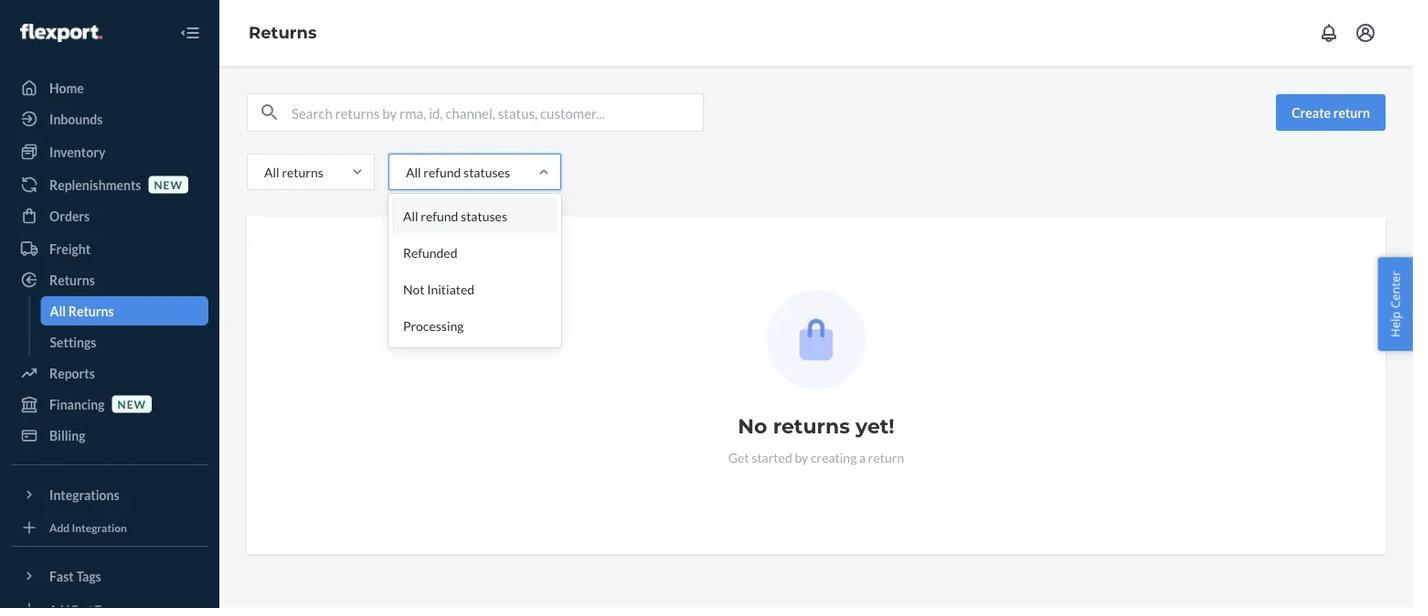Task type: vqa. For each thing, say whether or not it's contained in the screenshot.
returns to the bottom
yes



Task type: describe. For each thing, give the bounding box(es) containing it.
flexport logo image
[[20, 24, 102, 42]]

1 vertical spatial returns link
[[11, 265, 209, 294]]

tags
[[76, 568, 101, 584]]

no returns yet!
[[738, 414, 895, 439]]

0 vertical spatial returns
[[249, 23, 317, 43]]

all returns
[[50, 303, 114, 319]]

close navigation image
[[179, 22, 201, 44]]

open notifications image
[[1319, 22, 1341, 44]]

inbounds
[[49, 111, 103, 127]]

create
[[1292, 105, 1332, 120]]

financing
[[49, 396, 105, 412]]

1 vertical spatial refund
[[421, 208, 459, 224]]

1 vertical spatial statuses
[[461, 208, 508, 224]]

integration
[[72, 521, 127, 534]]

new for replenishments
[[154, 178, 183, 191]]

all returns link
[[41, 296, 209, 326]]

add integration link
[[11, 517, 209, 539]]

initiated
[[427, 281, 475, 297]]

orders link
[[11, 201, 209, 230]]

fast
[[49, 568, 74, 584]]

inventory
[[49, 144, 105, 160]]

billing
[[49, 428, 86, 443]]

freight
[[49, 241, 91, 257]]

replenishments
[[49, 177, 141, 193]]

get started by creating a return
[[729, 450, 905, 465]]

refunded
[[403, 245, 458, 260]]

help center button
[[1379, 257, 1414, 351]]

all returns
[[264, 164, 324, 180]]

integrations
[[49, 487, 119, 503]]

returns for no
[[773, 414, 850, 439]]

0 vertical spatial statuses
[[464, 164, 510, 180]]

0 vertical spatial refund
[[424, 164, 461, 180]]

a
[[860, 450, 866, 465]]

help
[[1388, 311, 1404, 337]]

returns for all
[[282, 164, 324, 180]]

creating
[[811, 450, 857, 465]]

freight link
[[11, 234, 209, 263]]

fast tags
[[49, 568, 101, 584]]

not
[[403, 281, 425, 297]]

fast tags button
[[11, 562, 209, 591]]

open account menu image
[[1355, 22, 1377, 44]]

Search returns by rma, id, channel, status, customer... text field
[[292, 94, 703, 131]]

home
[[49, 80, 84, 96]]

add integration
[[49, 521, 127, 534]]

inbounds link
[[11, 104, 209, 134]]



Task type: locate. For each thing, give the bounding box(es) containing it.
0 vertical spatial new
[[154, 178, 183, 191]]

1 vertical spatial returns
[[49, 272, 95, 288]]

1 horizontal spatial returns link
[[249, 23, 317, 43]]

0 horizontal spatial returns
[[282, 164, 324, 180]]

return
[[1334, 105, 1371, 120], [869, 450, 905, 465]]

get
[[729, 450, 750, 465]]

returns
[[282, 164, 324, 180], [773, 414, 850, 439]]

all refund statuses up refunded
[[403, 208, 508, 224]]

create return button
[[1277, 94, 1386, 131]]

statuses
[[464, 164, 510, 180], [461, 208, 508, 224]]

new up orders link
[[154, 178, 183, 191]]

1 vertical spatial return
[[869, 450, 905, 465]]

home link
[[11, 73, 209, 102]]

0 horizontal spatial new
[[118, 397, 146, 411]]

0 horizontal spatial return
[[869, 450, 905, 465]]

0 vertical spatial returns link
[[249, 23, 317, 43]]

1 vertical spatial new
[[118, 397, 146, 411]]

by
[[795, 450, 809, 465]]

billing link
[[11, 421, 209, 450]]

2 vertical spatial returns
[[68, 303, 114, 319]]

yet!
[[856, 414, 895, 439]]

integrations button
[[11, 480, 209, 509]]

help center
[[1388, 271, 1404, 337]]

reports link
[[11, 359, 209, 388]]

statuses up "initiated"
[[461, 208, 508, 224]]

orders
[[49, 208, 90, 224]]

not initiated
[[403, 281, 475, 297]]

started
[[752, 450, 793, 465]]

all refund statuses down the search returns by rma, id, channel, status, customer... text box
[[406, 164, 510, 180]]

settings
[[50, 334, 96, 350]]

center
[[1388, 271, 1404, 308]]

1 vertical spatial all refund statuses
[[403, 208, 508, 224]]

refund down the search returns by rma, id, channel, status, customer... text box
[[424, 164, 461, 180]]

new for financing
[[118, 397, 146, 411]]

0 horizontal spatial returns link
[[11, 265, 209, 294]]

empty list image
[[767, 290, 867, 390]]

new down reports link
[[118, 397, 146, 411]]

1 horizontal spatial new
[[154, 178, 183, 191]]

0 vertical spatial all refund statuses
[[406, 164, 510, 180]]

1 horizontal spatial return
[[1334, 105, 1371, 120]]

returns link
[[249, 23, 317, 43], [11, 265, 209, 294]]

add
[[49, 521, 70, 534]]

1 vertical spatial returns
[[773, 414, 850, 439]]

processing
[[403, 318, 464, 333]]

no
[[738, 414, 768, 439]]

1 horizontal spatial returns
[[773, 414, 850, 439]]

all
[[264, 164, 280, 180], [406, 164, 421, 180], [403, 208, 418, 224], [50, 303, 66, 319]]

new
[[154, 178, 183, 191], [118, 397, 146, 411]]

0 vertical spatial returns
[[282, 164, 324, 180]]

returns
[[249, 23, 317, 43], [49, 272, 95, 288], [68, 303, 114, 319]]

refund
[[424, 164, 461, 180], [421, 208, 459, 224]]

return right create
[[1334, 105, 1371, 120]]

all refund statuses
[[406, 164, 510, 180], [403, 208, 508, 224]]

0 vertical spatial return
[[1334, 105, 1371, 120]]

return inside button
[[1334, 105, 1371, 120]]

refund up refunded
[[421, 208, 459, 224]]

reports
[[49, 365, 95, 381]]

settings link
[[41, 327, 209, 357]]

inventory link
[[11, 137, 209, 166]]

statuses down the search returns by rma, id, channel, status, customer... text box
[[464, 164, 510, 180]]

return right the a
[[869, 450, 905, 465]]

create return
[[1292, 105, 1371, 120]]



